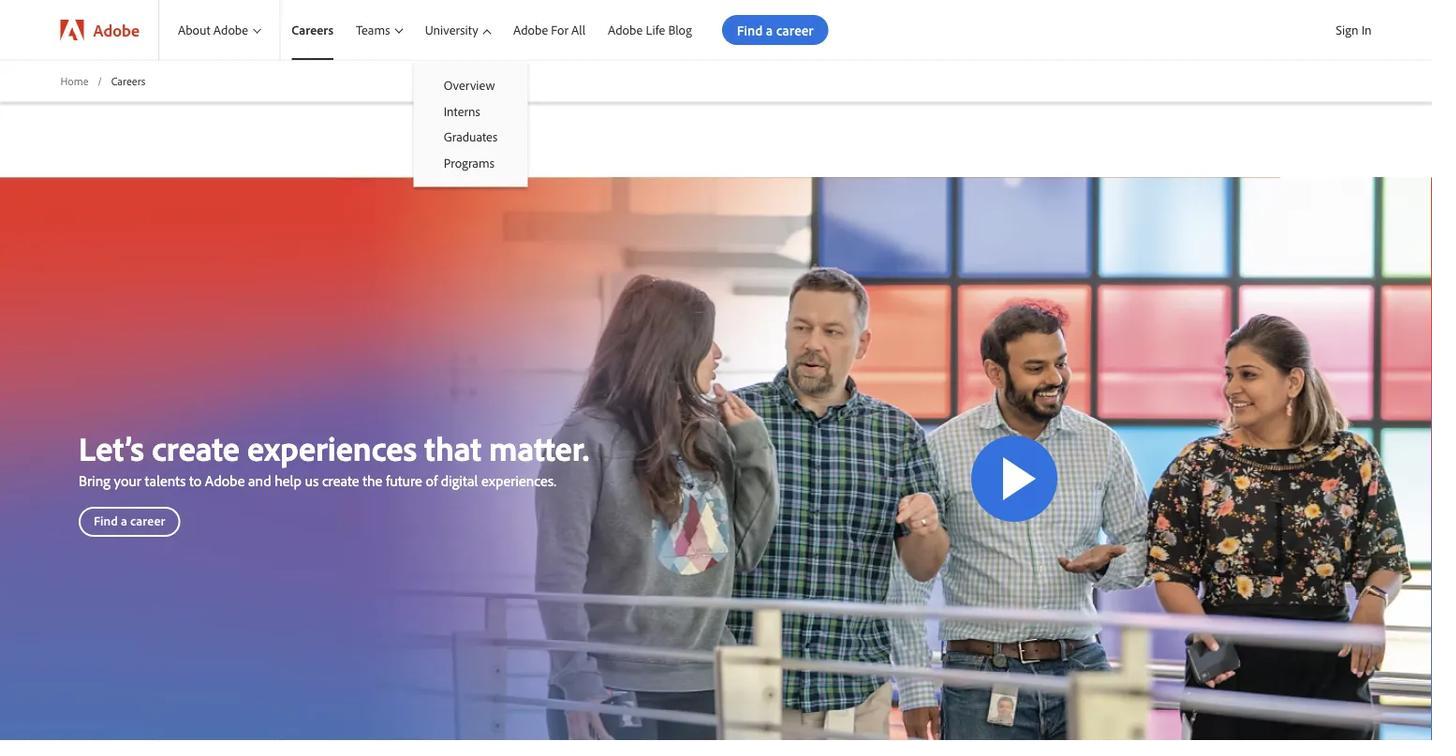 Task type: locate. For each thing, give the bounding box(es) containing it.
graduates link
[[414, 124, 528, 150]]

1 vertical spatial create
[[322, 472, 359, 490]]

experiences.
[[482, 472, 557, 490]]

sign
[[1337, 22, 1359, 38]]

0 vertical spatial careers
[[292, 22, 334, 38]]

of
[[426, 472, 438, 490]]

interns
[[444, 103, 481, 119]]

1 horizontal spatial create
[[322, 472, 359, 490]]

careers link
[[280, 0, 345, 60]]

home link
[[60, 73, 89, 89]]

adobe right about
[[214, 22, 248, 38]]

create up to
[[152, 426, 240, 469]]

about adobe button
[[159, 0, 280, 60]]

the
[[363, 472, 383, 490]]

talents
[[145, 472, 186, 490]]

find
[[94, 513, 118, 529]]

university
[[425, 22, 479, 38]]

careers left teams
[[292, 22, 334, 38]]

create
[[152, 426, 240, 469], [322, 472, 359, 490]]

graduates
[[444, 129, 498, 145]]

careers
[[292, 22, 334, 38], [111, 74, 146, 88]]

digital
[[441, 472, 478, 490]]

adobe left for
[[514, 22, 548, 38]]

university button
[[414, 0, 502, 60]]

bring
[[79, 472, 110, 490]]

1 vertical spatial careers
[[111, 74, 146, 88]]

adobe inside dropdown button
[[214, 22, 248, 38]]

sign in
[[1337, 22, 1373, 38]]

adobe left about
[[93, 19, 140, 40]]

adobe for adobe life blog
[[608, 22, 643, 38]]

adobe left "life"
[[608, 22, 643, 38]]

group
[[414, 60, 528, 187]]

overview
[[444, 77, 495, 93]]

careers right home
[[111, 74, 146, 88]]

0 horizontal spatial create
[[152, 426, 240, 469]]

home
[[60, 74, 89, 88]]

overview link
[[414, 72, 528, 98]]

a
[[121, 513, 127, 529]]

0 vertical spatial create
[[152, 426, 240, 469]]

group containing overview
[[414, 60, 528, 187]]

about adobe
[[178, 22, 248, 38]]

create right us
[[322, 472, 359, 490]]

adobe life blog
[[608, 22, 692, 38]]

us
[[305, 472, 319, 490]]

programs
[[444, 154, 495, 171]]

for
[[551, 22, 569, 38]]

adobe
[[93, 19, 140, 40], [214, 22, 248, 38], [514, 22, 548, 38], [608, 22, 643, 38], [205, 472, 245, 490]]

adobe right to
[[205, 472, 245, 490]]

adobe for adobe for all
[[514, 22, 548, 38]]

about
[[178, 22, 211, 38]]



Task type: describe. For each thing, give the bounding box(es) containing it.
0 horizontal spatial careers
[[111, 74, 146, 88]]

in
[[1362, 22, 1373, 38]]

teams
[[356, 22, 390, 38]]

adobe for all link
[[502, 0, 597, 60]]

future
[[386, 472, 423, 490]]

experiences
[[247, 426, 417, 469]]

1 horizontal spatial careers
[[292, 22, 334, 38]]

adobe inside let's create experiences that matter. bring your talents to adobe and help us create the future of digital experiences.
[[205, 472, 245, 490]]

blog
[[669, 22, 692, 38]]

matter.
[[489, 426, 590, 469]]

programs link
[[414, 150, 528, 176]]

all
[[572, 22, 586, 38]]

teams button
[[345, 0, 414, 60]]

let's create experiences that matter. bring your talents to adobe and help us create the future of digital experiences.
[[79, 426, 590, 490]]

help
[[275, 472, 302, 490]]

your
[[114, 472, 141, 490]]

adobe for adobe
[[93, 19, 140, 40]]

life
[[646, 22, 666, 38]]

adobe link
[[42, 0, 158, 60]]

to
[[189, 472, 202, 490]]

that
[[425, 426, 482, 469]]

find a career
[[94, 513, 165, 529]]

career
[[130, 513, 165, 529]]

adobe life blog link
[[597, 0, 704, 60]]

find a career link
[[79, 507, 180, 537]]

and
[[248, 472, 271, 490]]

let's
[[79, 426, 144, 469]]

adobe for all
[[514, 22, 586, 38]]

sign in button
[[1333, 14, 1376, 46]]

interns link
[[414, 98, 528, 124]]



Task type: vqa. For each thing, say whether or not it's contained in the screenshot.
right buy now
no



